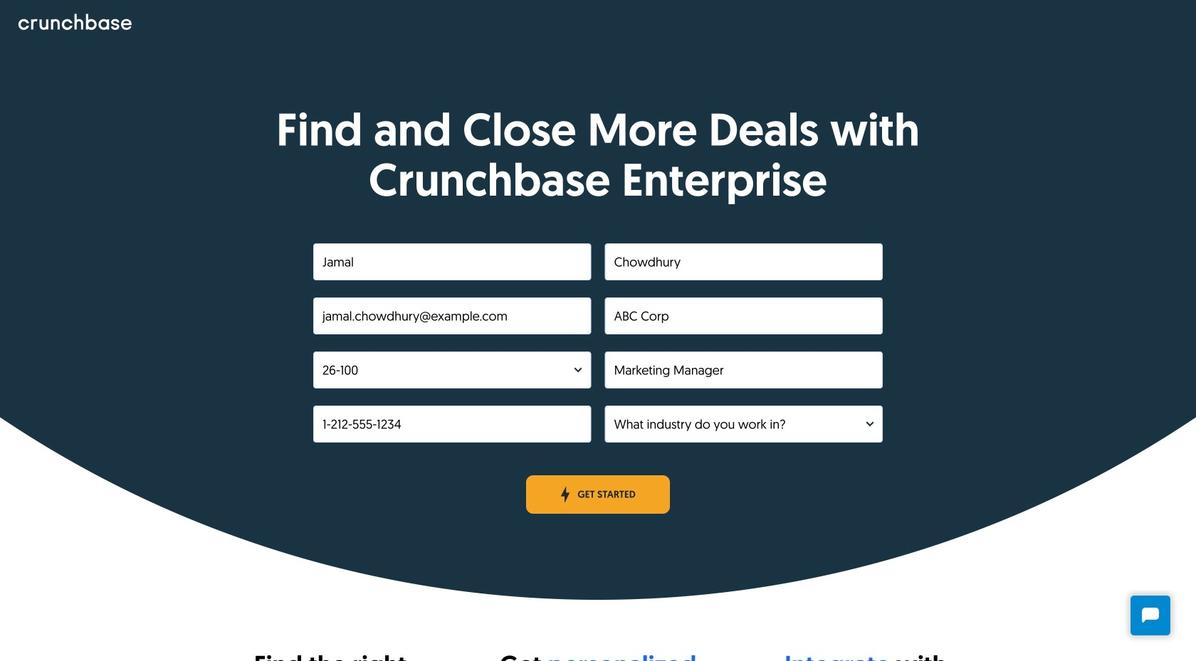Task type: locate. For each thing, give the bounding box(es) containing it.
Company Email email field
[[313, 298, 591, 335]]

Company text field
[[605, 298, 883, 335]]



Task type: describe. For each thing, give the bounding box(es) containing it.
Title text field
[[605, 352, 883, 389]]

logo image
[[18, 14, 132, 30]]

First Name text field
[[313, 243, 591, 280]]

Last Name text field
[[605, 243, 883, 280]]

Phone Number (Please Provide Country Code) telephone field
[[313, 406, 591, 443]]



